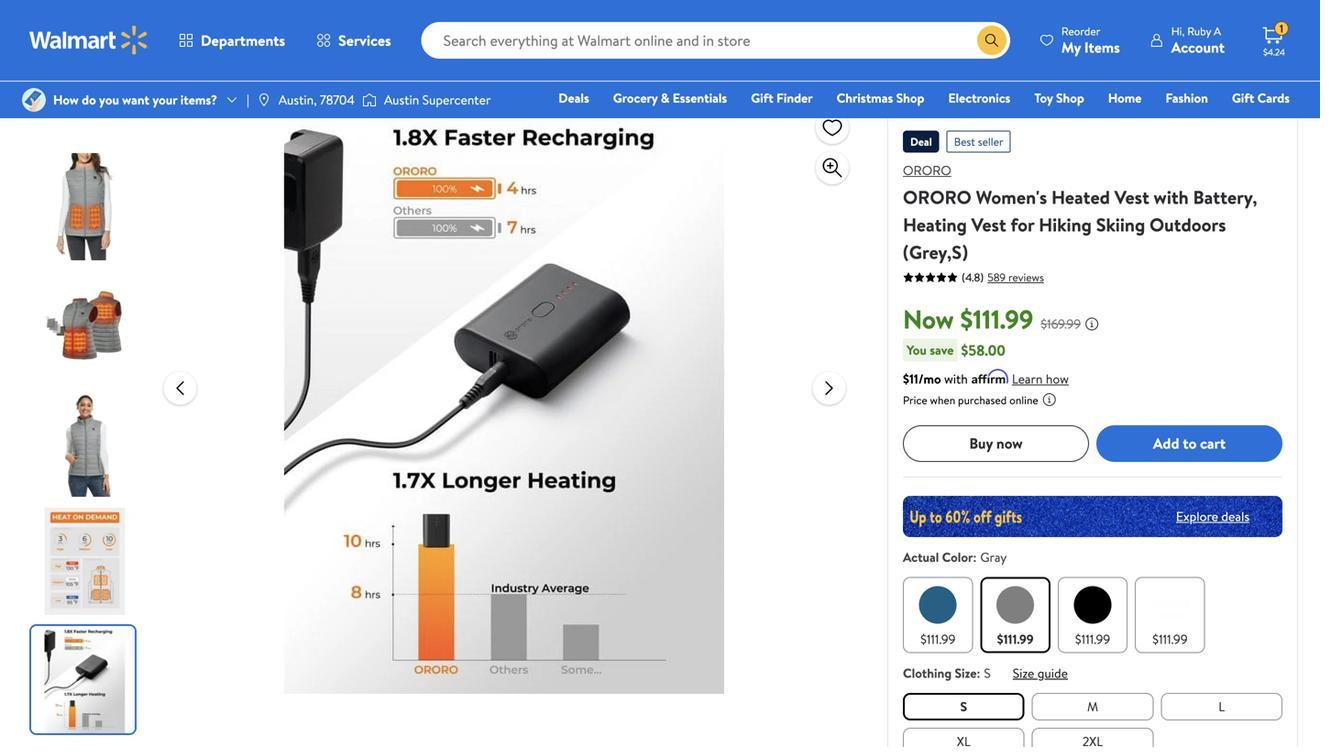 Task type: describe. For each thing, give the bounding box(es) containing it.
home link
[[1100, 88, 1150, 108]]

grocery
[[613, 89, 658, 107]]

gift for cards
[[1232, 89, 1254, 107]]

learn how button
[[1012, 369, 1069, 388]]

2 ororo from the top
[[903, 184, 972, 210]]

now $111.99
[[903, 301, 1033, 337]]

save
[[930, 341, 954, 359]]

size guide button
[[1013, 664, 1068, 682]]

reviews
[[1008, 270, 1044, 285]]

learn more about strikethrough prices image
[[1085, 316, 1099, 331]]

 image for austin, 78704
[[257, 93, 271, 107]]

$11/mo
[[903, 370, 941, 388]]

learn how
[[1012, 370, 1069, 388]]

gray
[[980, 548, 1007, 566]]

now
[[903, 301, 954, 337]]

gift cards registry
[[1079, 89, 1290, 132]]

deals
[[559, 89, 589, 107]]

589 reviews link
[[984, 270, 1044, 285]]

account
[[1171, 37, 1225, 57]]

a
[[1214, 23, 1221, 39]]

ororo women's heated vest with battery, heating vest for hiking skiing outdoors (grey,s) image
[[211, 107, 798, 694]]

hi, ruby a account
[[1171, 23, 1225, 57]]

christmas
[[837, 89, 893, 107]]

hi,
[[1171, 23, 1185, 39]]

guide
[[1037, 664, 1068, 682]]

registry
[[1079, 115, 1125, 132]]

you save $58.00
[[907, 340, 1005, 360]]

your
[[152, 91, 177, 109]]

items?
[[180, 91, 217, 109]]

: for size
[[977, 664, 980, 682]]

finder
[[776, 89, 813, 107]]

how
[[53, 91, 79, 109]]

|
[[247, 91, 249, 109]]

gift for finder
[[751, 89, 773, 107]]

add
[[1153, 433, 1179, 453]]

best
[[954, 134, 975, 149]]

my
[[1061, 37, 1081, 57]]

(4.8)
[[962, 270, 984, 285]]

clothing size list
[[899, 689, 1286, 747]]

cart
[[1200, 433, 1226, 453]]

registry link
[[1070, 114, 1134, 133]]

toy
[[1034, 89, 1053, 107]]

clothing size : s
[[903, 664, 991, 682]]

78704
[[320, 91, 355, 109]]

you
[[99, 91, 119, 109]]

heating
[[903, 212, 967, 237]]

buy
[[969, 433, 993, 453]]

christmas shop
[[837, 89, 924, 107]]

reorder my items
[[1061, 23, 1120, 57]]

gift finder
[[751, 89, 813, 107]]

$111.99 for third $111.99 button from the left
[[1075, 630, 1110, 648]]

heated
[[1051, 184, 1110, 210]]

1 $111.99 button from the left
[[903, 577, 973, 653]]

shop for christmas shop
[[896, 89, 924, 107]]

fashion link
[[1157, 88, 1216, 108]]

affirm image
[[972, 369, 1008, 383]]

grocery & essentials
[[613, 89, 727, 107]]

battery,
[[1193, 184, 1257, 210]]

$169.99
[[1041, 315, 1081, 333]]

1 vertical spatial vest
[[971, 212, 1006, 237]]

electronics link
[[940, 88, 1019, 108]]

1
[[1280, 21, 1283, 36]]

l
[[1218, 697, 1225, 715]]

essentials
[[673, 89, 727, 107]]

walmart image
[[29, 26, 149, 55]]

departments button
[[163, 18, 301, 62]]

add to favorites list, ororo women's heated vest with battery, heating vest for hiking skiing outdoors (grey,s) image
[[821, 116, 843, 139]]

previous media item image
[[169, 377, 191, 399]]

l button
[[1161, 693, 1282, 720]]

austin, 78704
[[279, 91, 355, 109]]

$111.99 up $58.00
[[960, 301, 1033, 337]]

s inside button
[[960, 697, 967, 715]]

color
[[942, 548, 973, 566]]

purchased
[[958, 392, 1007, 408]]

buy now button
[[903, 425, 1089, 462]]

austin supercenter
[[384, 91, 491, 109]]

skiing
[[1096, 212, 1145, 237]]

add to cart
[[1153, 433, 1226, 453]]

how do you want your items?
[[53, 91, 217, 109]]

online
[[1009, 392, 1038, 408]]

$111.99 for first $111.99 button from the right
[[1152, 630, 1188, 648]]

explore deals link
[[1169, 500, 1257, 533]]

zoom image modal image
[[821, 157, 843, 179]]

ororo women's heated vest with battery, heating vest for hiking skiing outdoors (grey,s) - image 2 of 12 image
[[31, 271, 138, 379]]

now
[[996, 433, 1023, 453]]



Task type: locate. For each thing, give the bounding box(es) containing it.
ororo women's heated vest with battery, heating vest for hiking skiing outdoors (grey,s) - image 5 of 12 image
[[31, 626, 138, 733]]

shop right toy
[[1056, 89, 1084, 107]]

$111.99 button
[[903, 577, 973, 653], [980, 577, 1050, 653], [1058, 577, 1128, 653], [1135, 577, 1205, 653]]

$111.99 up clothing size : s at the right bottom of the page
[[920, 630, 956, 648]]

0 horizontal spatial size
[[955, 664, 977, 682]]

ororo ororo women's heated vest with battery, heating vest for hiking skiing outdoors (grey,s)
[[903, 161, 1257, 265]]

1 horizontal spatial s
[[984, 664, 991, 682]]

0 vertical spatial :
[[973, 548, 977, 566]]

fashion
[[1166, 89, 1208, 107]]

gift finder link
[[743, 88, 821, 108]]

$111.99 up m
[[1075, 630, 1110, 648]]

hiking
[[1039, 212, 1092, 237]]

1 horizontal spatial  image
[[257, 93, 271, 107]]

(4.8) 589 reviews
[[962, 270, 1044, 285]]

up to sixty percent off deals. shop now. image
[[903, 496, 1282, 537]]

2 gift from the left
[[1232, 89, 1254, 107]]

services
[[338, 30, 391, 50]]

with
[[1154, 184, 1189, 210], [944, 370, 968, 388]]

0 horizontal spatial vest
[[971, 212, 1006, 237]]

want
[[122, 91, 149, 109]]

outdoors
[[1150, 212, 1226, 237]]

one
[[1149, 115, 1177, 132]]

ororo up heating
[[903, 184, 972, 210]]

0 horizontal spatial  image
[[22, 88, 46, 112]]

one debit
[[1149, 115, 1211, 132]]

: for color
[[973, 548, 977, 566]]

1 horizontal spatial with
[[1154, 184, 1189, 210]]

toy shop
[[1034, 89, 1084, 107]]

2 size from the left
[[1013, 664, 1034, 682]]

supercenter
[[422, 91, 491, 109]]

gift left finder
[[751, 89, 773, 107]]

vest
[[1114, 184, 1149, 210], [971, 212, 1006, 237]]

gift inside "gift cards registry"
[[1232, 89, 1254, 107]]

vest up skiing
[[1114, 184, 1149, 210]]

1 horizontal spatial vest
[[1114, 184, 1149, 210]]

best seller
[[954, 134, 1003, 149]]

3 $111.99 button from the left
[[1058, 577, 1128, 653]]

s button
[[903, 693, 1025, 720]]

christmas shop link
[[828, 88, 933, 108]]

shop inside toy shop "link"
[[1056, 89, 1084, 107]]

ororo link
[[903, 161, 951, 179]]

seller
[[978, 134, 1003, 149]]

$4.24
[[1263, 46, 1285, 58]]

shop up deal
[[896, 89, 924, 107]]

when
[[930, 392, 955, 408]]

gift left cards
[[1232, 89, 1254, 107]]

reorder
[[1061, 23, 1100, 39]]

size left guide
[[1013, 664, 1034, 682]]

gift cards link
[[1224, 88, 1298, 108]]

sponsored
[[1229, 50, 1280, 66]]

home
[[1108, 89, 1142, 107]]

with inside ororo ororo women's heated vest with battery, heating vest for hiking skiing outdoors (grey,s)
[[1154, 184, 1189, 210]]

$111.99 for third $111.99 button from right
[[997, 630, 1034, 648]]

1 horizontal spatial gift
[[1232, 89, 1254, 107]]

actual
[[903, 548, 939, 566]]

debit
[[1180, 115, 1211, 132]]

m
[[1087, 697, 1098, 715]]

1 horizontal spatial size
[[1013, 664, 1034, 682]]

0 horizontal spatial with
[[944, 370, 968, 388]]

grocery & essentials link
[[605, 88, 735, 108]]

1 shop from the left
[[896, 89, 924, 107]]

1 vertical spatial :
[[977, 664, 980, 682]]

women's
[[976, 184, 1047, 210]]

deals link
[[550, 88, 597, 108]]

1 size from the left
[[955, 664, 977, 682]]

cards
[[1257, 89, 1290, 107]]

ad disclaimer and feedback image
[[1283, 50, 1298, 65]]

ruby
[[1187, 23, 1211, 39]]

legal information image
[[1042, 392, 1057, 407]]

you
[[907, 341, 927, 359]]

shop inside christmas shop link
[[896, 89, 924, 107]]

0 horizontal spatial shop
[[896, 89, 924, 107]]

austin,
[[279, 91, 317, 109]]

walmart+ link
[[1227, 114, 1298, 133]]

$111.99 up l "button"
[[1152, 630, 1188, 648]]

Search search field
[[421, 22, 1010, 59]]

$11/mo with
[[903, 370, 968, 388]]

s up s button
[[984, 664, 991, 682]]

shop for toy shop
[[1056, 89, 1084, 107]]

1 gift from the left
[[751, 89, 773, 107]]

2 shop from the left
[[1056, 89, 1084, 107]]

 image
[[362, 91, 377, 109]]

0 horizontal spatial gift
[[751, 89, 773, 107]]

1 vertical spatial s
[[960, 697, 967, 715]]

m button
[[1032, 693, 1153, 720]]

589
[[987, 270, 1006, 285]]

1 vertical spatial ororo
[[903, 184, 972, 210]]

add to cart button
[[1096, 425, 1282, 462]]

for
[[1011, 212, 1034, 237]]

items
[[1084, 37, 1120, 57]]

2 $111.99 button from the left
[[980, 577, 1050, 653]]

0 vertical spatial vest
[[1114, 184, 1149, 210]]

learn
[[1012, 370, 1043, 388]]

 image for how do you want your items?
[[22, 88, 46, 112]]

vest left for
[[971, 212, 1006, 237]]

electronics
[[948, 89, 1010, 107]]

clothing
[[903, 664, 952, 682]]

to
[[1183, 433, 1197, 453]]

walmart+
[[1235, 115, 1290, 132]]

 image left how
[[22, 88, 46, 112]]

ororo women's heated vest with battery, heating vest for hiking skiing outdoors (grey,s) - image 4 of 12 image
[[31, 508, 138, 615]]

ororo women's heated vest with battery, heating vest for hiking skiing outdoors (grey,s) - image 3 of 12 image
[[31, 390, 138, 497]]

0 vertical spatial s
[[984, 664, 991, 682]]

1 ororo from the top
[[903, 161, 951, 179]]

 image right |
[[257, 93, 271, 107]]

price when purchased online
[[903, 392, 1038, 408]]

$111.99 for first $111.99 button
[[920, 630, 956, 648]]

actual color list
[[899, 573, 1286, 657]]

:
[[973, 548, 977, 566], [977, 664, 980, 682]]

Walmart Site-Wide search field
[[421, 22, 1010, 59]]

0 vertical spatial with
[[1154, 184, 1189, 210]]

: left gray
[[973, 548, 977, 566]]

ororo women's heated vest with battery, heating vest for hiking skiing outdoors (grey,s) - image 1 of 12 image
[[31, 153, 138, 260]]

shop
[[896, 89, 924, 107], [1056, 89, 1084, 107]]

1 horizontal spatial shop
[[1056, 89, 1084, 107]]

explore deals
[[1176, 507, 1249, 525]]

0 vertical spatial ororo
[[903, 161, 951, 179]]

s down clothing size : s at the right bottom of the page
[[960, 697, 967, 715]]

0 horizontal spatial s
[[960, 697, 967, 715]]

s
[[984, 664, 991, 682], [960, 697, 967, 715]]

next media item image
[[818, 377, 840, 399]]

1 vertical spatial with
[[944, 370, 968, 388]]

 image
[[22, 88, 46, 112], [257, 93, 271, 107]]

4 $111.99 button from the left
[[1135, 577, 1205, 653]]

ororo
[[903, 161, 951, 179], [903, 184, 972, 210]]

with up when
[[944, 370, 968, 388]]

departments
[[201, 30, 285, 50]]

ororo down deal
[[903, 161, 951, 179]]

services button
[[301, 18, 407, 62]]

search icon image
[[984, 33, 999, 48]]

$58.00
[[961, 340, 1005, 360]]

price
[[903, 392, 927, 408]]

toy shop link
[[1026, 88, 1092, 108]]

actual color : gray
[[903, 548, 1007, 566]]

&
[[661, 89, 670, 107]]

size up s button
[[955, 664, 977, 682]]

gift
[[751, 89, 773, 107], [1232, 89, 1254, 107]]

how
[[1046, 370, 1069, 388]]

with up outdoors
[[1154, 184, 1189, 210]]

: up s button
[[977, 664, 980, 682]]

deals
[[1221, 507, 1249, 525]]

(grey,s)
[[903, 239, 968, 265]]

austin
[[384, 91, 419, 109]]

size guide
[[1013, 664, 1068, 682]]

$111.99 up size guide
[[997, 630, 1034, 648]]



Task type: vqa. For each thing, say whether or not it's contained in the screenshot.
Learn how
yes



